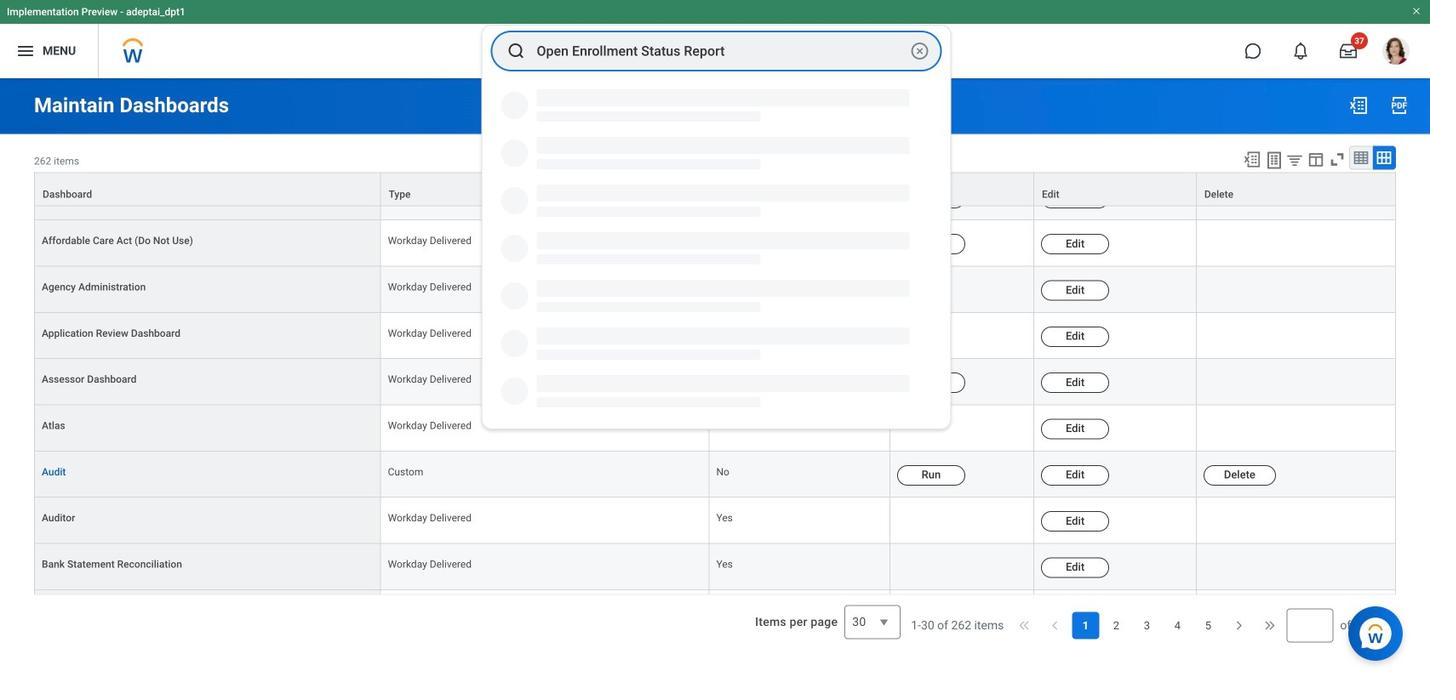 Task type: locate. For each thing, give the bounding box(es) containing it.
affordable care act (do not use) element
[[42, 232, 193, 247]]

list
[[1073, 613, 1222, 640]]

chevron left small image
[[1047, 618, 1064, 635]]

0 horizontal spatial export to excel image
[[1243, 150, 1262, 169]]

banner
[[0, 0, 1431, 78]]

agency administration element
[[42, 278, 146, 293]]

close environment banner image
[[1412, 6, 1422, 16]]

Search Workday  search field
[[537, 32, 907, 70]]

expand table image
[[1376, 149, 1393, 166]]

export to excel image
[[1349, 95, 1369, 116], [1243, 150, 1262, 169]]

search image
[[506, 41, 527, 61]]

row header for 12th row
[[34, 591, 381, 637]]

1 horizontal spatial export to excel image
[[1349, 95, 1369, 116]]

pagination element
[[911, 596, 1397, 657]]

0 vertical spatial export to excel image
[[1349, 95, 1369, 116]]

notifications large image
[[1293, 43, 1310, 60]]

2 row header from the top
[[34, 591, 381, 637]]

toolbar
[[1236, 146, 1397, 173]]

items per page element
[[753, 596, 901, 650]]

1 row from the top
[[34, 128, 1397, 174]]

row header
[[34, 128, 381, 174], [34, 591, 381, 637]]

1 vertical spatial export to excel image
[[1243, 150, 1262, 169]]

inbox large image
[[1340, 43, 1357, 60]]

11 row from the top
[[34, 545, 1397, 591]]

export to excel image left export to worksheets icon
[[1243, 150, 1262, 169]]

export to excel image left view printable version (pdf) "image"
[[1349, 95, 1369, 116]]

7 row from the top
[[34, 360, 1397, 406]]

bank statement reconciliation element
[[42, 556, 182, 571]]

justify image
[[15, 41, 36, 61]]

1 vertical spatial row header
[[34, 591, 381, 637]]

None search field
[[482, 25, 952, 430]]

status
[[911, 618, 1004, 635]]

cell
[[381, 128, 710, 174], [710, 128, 891, 174], [891, 128, 1035, 174], [1035, 128, 1197, 174], [1197, 128, 1397, 174], [1197, 174, 1397, 221], [1197, 221, 1397, 267], [891, 267, 1035, 313], [1197, 267, 1397, 313], [891, 313, 1035, 360], [1197, 313, 1397, 360], [1197, 360, 1397, 406], [891, 406, 1035, 452], [1197, 406, 1397, 452], [891, 498, 1035, 545], [1197, 498, 1397, 545], [891, 545, 1035, 591], [1197, 545, 1397, 591], [381, 591, 710, 637], [710, 591, 891, 637], [891, 591, 1035, 637], [1035, 591, 1197, 637], [1197, 591, 1397, 637]]

main content
[[0, 78, 1431, 689]]

x circle image
[[910, 41, 930, 61]]

1 row header from the top
[[34, 128, 381, 174]]

row
[[34, 128, 1397, 174], [34, 173, 1397, 207], [34, 174, 1397, 221], [34, 221, 1397, 267], [34, 267, 1397, 313], [34, 313, 1397, 360], [34, 360, 1397, 406], [34, 406, 1397, 452], [34, 452, 1397, 498], [34, 498, 1397, 545], [34, 545, 1397, 591], [34, 591, 1397, 637]]

export to excel image for view printable version (pdf) "image"
[[1349, 95, 1369, 116]]

0 vertical spatial row header
[[34, 128, 381, 174]]

6 row from the top
[[34, 313, 1397, 360]]

application review dashboard element
[[42, 324, 181, 340]]

8 row from the top
[[34, 406, 1397, 452]]



Task type: vqa. For each thing, say whether or not it's contained in the screenshot.
>
no



Task type: describe. For each thing, give the bounding box(es) containing it.
export to excel image for export to worksheets icon
[[1243, 150, 1262, 169]]

select to filter grid data image
[[1286, 151, 1305, 169]]

12 row from the top
[[34, 591, 1397, 637]]

chevron right small image
[[1231, 618, 1248, 635]]

9 row from the top
[[34, 452, 1397, 498]]

profile logan mcneil image
[[1383, 37, 1410, 68]]

view printable version (pdf) image
[[1390, 95, 1410, 116]]

atlas element
[[42, 417, 65, 432]]

status inside pagination element
[[911, 618, 1004, 635]]

export to worksheets image
[[1265, 150, 1285, 171]]

chevron 2x right small image
[[1262, 618, 1279, 635]]

10 row from the top
[[34, 498, 1397, 545]]

3 row from the top
[[34, 174, 1397, 221]]

assessor dashboard element
[[42, 371, 137, 386]]

adoption planning element
[[42, 186, 126, 201]]

row header for 1st row from the top
[[34, 128, 381, 174]]

click to view/edit grid preferences image
[[1307, 150, 1326, 169]]

5 row from the top
[[34, 267, 1397, 313]]

auditor element
[[42, 509, 75, 525]]

list inside pagination element
[[1073, 613, 1222, 640]]

Go to page number text field
[[1287, 609, 1334, 643]]

chevron 2x left small image
[[1016, 618, 1033, 635]]

4 row from the top
[[34, 221, 1397, 267]]

table image
[[1353, 149, 1370, 166]]

fullscreen image
[[1329, 150, 1347, 169]]

2 row from the top
[[34, 173, 1397, 207]]



